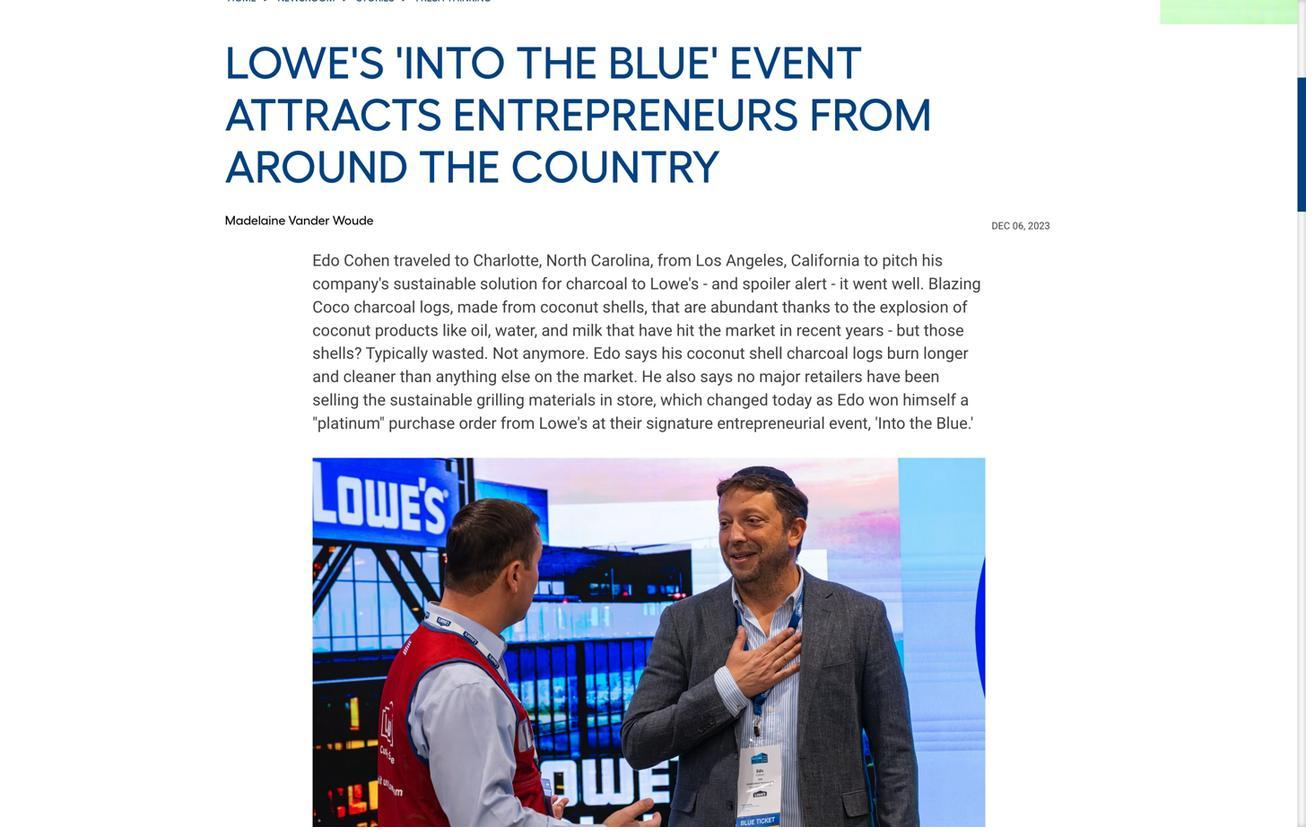 Task type: locate. For each thing, give the bounding box(es) containing it.
0 horizontal spatial edo
[[312, 251, 340, 270]]

and up selling in the left of the page
[[312, 368, 339, 386]]

changed
[[707, 391, 768, 410]]

says up he
[[625, 344, 658, 363]]

0 vertical spatial have
[[639, 321, 673, 340]]

those
[[924, 321, 964, 340]]

have left hit
[[639, 321, 673, 340]]

0 vertical spatial says
[[625, 344, 658, 363]]

his up also
[[662, 344, 683, 363]]

company's
[[312, 275, 389, 293]]

also
[[666, 368, 696, 386]]

explosion
[[880, 298, 949, 317]]

- left it
[[831, 275, 836, 293]]

lowe's inside "lowe's 'into the blue' event attracts entrepreneurs from around the country"
[[225, 36, 385, 90]]

blazing
[[929, 275, 981, 293]]

himself
[[903, 391, 956, 410]]

coconut up shells? at the left of the page
[[312, 321, 371, 340]]

that down shells,
[[607, 321, 635, 340]]

burn
[[887, 344, 919, 363]]

0 vertical spatial 'into
[[395, 36, 506, 90]]

charcoal down carolina,
[[566, 275, 628, 293]]

hit
[[677, 321, 695, 340]]

0 vertical spatial sustainable
[[393, 275, 476, 293]]

attracts
[[225, 88, 442, 142]]

1 vertical spatial that
[[607, 321, 635, 340]]

his
[[922, 251, 943, 270], [662, 344, 683, 363]]

market.
[[583, 368, 638, 386]]

and
[[712, 275, 738, 293], [542, 321, 568, 340], [312, 368, 339, 386]]

blue.'
[[936, 414, 974, 433]]

grilling
[[477, 391, 525, 410]]

today
[[772, 391, 812, 410]]

1 horizontal spatial says
[[700, 368, 733, 386]]

0 vertical spatial his
[[922, 251, 943, 270]]

cleaner
[[343, 368, 396, 386]]

are
[[684, 298, 707, 317]]

on
[[534, 368, 553, 386]]

to up went
[[864, 251, 878, 270]]

1 horizontal spatial have
[[867, 368, 901, 386]]

sustainable
[[393, 275, 476, 293], [390, 391, 473, 410]]

1 horizontal spatial edo
[[593, 344, 621, 363]]

- down los at the right top of page
[[703, 275, 708, 293]]

the
[[516, 36, 598, 90], [419, 140, 500, 194], [853, 298, 876, 317], [699, 321, 721, 340], [557, 368, 579, 386], [363, 391, 386, 410], [910, 414, 932, 433]]

entrepreneurs
[[453, 88, 799, 142]]

1 horizontal spatial -
[[831, 275, 836, 293]]

wasted.
[[432, 344, 489, 363]]

of
[[953, 298, 968, 317]]

solution
[[480, 275, 538, 293]]

1 horizontal spatial in
[[780, 321, 792, 340]]

as
[[816, 391, 833, 410]]

traveled
[[394, 251, 451, 270]]

logs
[[853, 344, 883, 363]]

anything
[[436, 368, 497, 386]]

1 horizontal spatial charcoal
[[566, 275, 628, 293]]

that left are
[[652, 298, 680, 317]]

california
[[791, 251, 860, 270]]

2 horizontal spatial lowe's
[[650, 275, 699, 293]]

1 vertical spatial in
[[600, 391, 613, 410]]

1 vertical spatial his
[[662, 344, 683, 363]]

thanks
[[782, 298, 831, 317]]

in
[[780, 321, 792, 340], [600, 391, 613, 410]]

1 horizontal spatial that
[[652, 298, 680, 317]]

2 vertical spatial and
[[312, 368, 339, 386]]

2 vertical spatial coconut
[[687, 344, 745, 363]]

1 horizontal spatial 'into
[[875, 414, 906, 433]]

edo cohen traveled to charlotte, north carolina, from los angeles, california to pitch his company's sustainable solution for charcoal to lowe's - and spoiler alert - it went well. blazing coco charcoal logs, made from coconut shells, that are abundant thanks to the explosion of coconut products like oil, water, and milk that have hit the market in recent years - but those shells? typically wasted. not anymore. edo says his coconut shell charcoal logs burn longer and cleaner than anything else on the market. he also says no major retailers have been selling the sustainable grilling materials in store, which changed today as edo won himself a "platinum" purchase order from lowe's at their signature entrepreneurial event, 'into the blue.'
[[312, 251, 981, 433]]

says
[[625, 344, 658, 363], [700, 368, 733, 386]]

angeles,
[[726, 251, 787, 270]]

charcoal down the recent on the right of page
[[787, 344, 849, 363]]

have up won
[[867, 368, 901, 386]]

store,
[[617, 391, 656, 410]]

for
[[542, 275, 562, 293]]

says left no
[[700, 368, 733, 386]]

2 horizontal spatial coconut
[[687, 344, 745, 363]]

coconut
[[540, 298, 599, 317], [312, 321, 371, 340], [687, 344, 745, 363]]

shells?
[[312, 344, 362, 363]]

charcoal up 'products'
[[354, 298, 416, 317]]

sustainable up logs, on the left of page
[[393, 275, 476, 293]]

edo up company's
[[312, 251, 340, 270]]

2 vertical spatial edo
[[837, 391, 865, 410]]

0 vertical spatial coconut
[[540, 298, 599, 317]]

0 horizontal spatial lowe's
[[225, 36, 385, 90]]

edo up market. at the top of page
[[593, 344, 621, 363]]

1 vertical spatial lowe's
[[650, 275, 699, 293]]

0 horizontal spatial -
[[703, 275, 708, 293]]

than
[[400, 368, 432, 386]]

and up anymore.
[[542, 321, 568, 340]]

- left but
[[888, 321, 893, 340]]

0 vertical spatial charcoal
[[566, 275, 628, 293]]

madelaine vander woude dec 06, 2023
[[225, 212, 1050, 231]]

0 horizontal spatial coconut
[[312, 321, 371, 340]]

products
[[375, 321, 438, 340]]

from
[[809, 88, 932, 142], [657, 251, 692, 270], [502, 298, 536, 317], [501, 414, 535, 433]]

1 vertical spatial and
[[542, 321, 568, 340]]

won
[[869, 391, 899, 410]]

2 horizontal spatial charcoal
[[787, 344, 849, 363]]

'into inside edo cohen traveled to charlotte, north carolina, from los angeles, california to pitch his company's sustainable solution for charcoal to lowe's - and spoiler alert - it went well. blazing coco charcoal logs, made from coconut shells, that are abundant thanks to the explosion of coconut products like oil, water, and milk that have hit the market in recent years - but those shells? typically wasted. not anymore. edo says his coconut shell charcoal logs burn longer and cleaner than anything else on the market. he also says no major retailers have been selling the sustainable grilling materials in store, which changed today as edo won himself a "platinum" purchase order from lowe's at their signature entrepreneurial event, 'into the blue.'
[[875, 414, 906, 433]]

1 horizontal spatial coconut
[[540, 298, 599, 317]]

carolina,
[[591, 251, 653, 270]]

order
[[459, 414, 497, 433]]

1 vertical spatial says
[[700, 368, 733, 386]]

lowe's
[[225, 36, 385, 90], [650, 275, 699, 293], [539, 414, 588, 433]]

event,
[[829, 414, 871, 433]]

1 vertical spatial coconut
[[312, 321, 371, 340]]

have
[[639, 321, 673, 340], [867, 368, 901, 386]]

edo up event,
[[837, 391, 865, 410]]

not
[[493, 344, 519, 363]]

1 vertical spatial 'into
[[875, 414, 906, 433]]

-
[[703, 275, 708, 293], [831, 275, 836, 293], [888, 321, 893, 340]]

alert
[[795, 275, 827, 293]]

coconut down for
[[540, 298, 599, 317]]

edo
[[312, 251, 340, 270], [593, 344, 621, 363], [837, 391, 865, 410]]

to up shells,
[[632, 275, 646, 293]]

0 vertical spatial in
[[780, 321, 792, 340]]

north
[[546, 251, 587, 270]]

0 vertical spatial and
[[712, 275, 738, 293]]

0 horizontal spatial charcoal
[[354, 298, 416, 317]]

dec
[[992, 220, 1010, 231]]

0 vertical spatial lowe's
[[225, 36, 385, 90]]

it
[[840, 275, 849, 293]]

to
[[455, 251, 469, 270], [864, 251, 878, 270], [632, 275, 646, 293], [835, 298, 849, 317]]

2 vertical spatial lowe's
[[539, 414, 588, 433]]

woude
[[333, 212, 374, 228]]

his up blazing
[[922, 251, 943, 270]]

from inside "lowe's 'into the blue' event attracts entrepreneurs from around the country"
[[809, 88, 932, 142]]

country
[[511, 140, 720, 194]]

charcoal
[[566, 275, 628, 293], [354, 298, 416, 317], [787, 344, 849, 363]]

anymore.
[[523, 344, 589, 363]]

and down los at the right top of page
[[712, 275, 738, 293]]

0 horizontal spatial 'into
[[395, 36, 506, 90]]

in down market. at the top of page
[[600, 391, 613, 410]]

'into
[[395, 36, 506, 90], [875, 414, 906, 433]]

vander
[[288, 212, 330, 228]]

sustainable up purchase
[[390, 391, 473, 410]]

purchase
[[389, 414, 455, 433]]

0 horizontal spatial have
[[639, 321, 673, 340]]

1 vertical spatial have
[[867, 368, 901, 386]]

that
[[652, 298, 680, 317], [607, 321, 635, 340]]

in up "shell"
[[780, 321, 792, 340]]

entrepreneurial
[[717, 414, 825, 433]]

well.
[[892, 275, 925, 293]]

madelaine
[[225, 212, 286, 228]]

but
[[897, 321, 920, 340]]

coconut up no
[[687, 344, 745, 363]]



Task type: describe. For each thing, give the bounding box(es) containing it.
2 horizontal spatial edo
[[837, 391, 865, 410]]

0 vertical spatial that
[[652, 298, 680, 317]]

longer
[[923, 344, 969, 363]]

retailers
[[805, 368, 863, 386]]

logs,
[[420, 298, 453, 317]]

1 vertical spatial charcoal
[[354, 298, 416, 317]]

charlotte,
[[473, 251, 542, 270]]

around
[[225, 140, 409, 194]]

shell
[[749, 344, 783, 363]]

their
[[610, 414, 642, 433]]

like
[[442, 321, 467, 340]]

major
[[759, 368, 801, 386]]

'into inside "lowe's 'into the blue' event attracts entrepreneurs from around the country"
[[395, 36, 506, 90]]

los
[[696, 251, 722, 270]]

06,
[[1013, 220, 1026, 231]]

1 vertical spatial sustainable
[[390, 391, 473, 410]]

signature
[[646, 414, 713, 433]]

2023
[[1028, 220, 1050, 231]]

spoiler
[[742, 275, 791, 293]]

2 horizontal spatial -
[[888, 321, 893, 340]]

0 horizontal spatial his
[[662, 344, 683, 363]]

blue'
[[608, 36, 719, 90]]

market
[[725, 321, 776, 340]]

0 horizontal spatial in
[[600, 391, 613, 410]]

which
[[660, 391, 703, 410]]

1 horizontal spatial his
[[922, 251, 943, 270]]

0 horizontal spatial that
[[607, 321, 635, 340]]

milk
[[572, 321, 603, 340]]

at
[[592, 414, 606, 433]]

been
[[905, 368, 940, 386]]

1 horizontal spatial and
[[542, 321, 568, 340]]

0 horizontal spatial says
[[625, 344, 658, 363]]

shells,
[[603, 298, 648, 317]]

0 horizontal spatial and
[[312, 368, 339, 386]]

pitch
[[882, 251, 918, 270]]

else
[[501, 368, 530, 386]]

event
[[729, 36, 863, 90]]

2 vertical spatial charcoal
[[787, 344, 849, 363]]

water,
[[495, 321, 538, 340]]

to right traveled
[[455, 251, 469, 270]]

lowe's 'into the blue' event attracts entrepreneurs from around the country
[[225, 36, 932, 194]]

"platinum"
[[312, 414, 385, 433]]

he
[[642, 368, 662, 386]]

1 vertical spatial edo
[[593, 344, 621, 363]]

1 horizontal spatial lowe's
[[539, 414, 588, 433]]

oil,
[[471, 321, 491, 340]]

2 horizontal spatial and
[[712, 275, 738, 293]]

recent
[[796, 321, 842, 340]]

0 vertical spatial edo
[[312, 251, 340, 270]]

cohen
[[344, 251, 390, 270]]

a
[[960, 391, 969, 410]]

materials
[[529, 391, 596, 410]]

abundant
[[711, 298, 778, 317]]

no
[[737, 368, 755, 386]]

coco
[[312, 298, 350, 317]]

years
[[846, 321, 884, 340]]

made
[[457, 298, 498, 317]]

to down it
[[835, 298, 849, 317]]

selling
[[312, 391, 359, 410]]

went
[[853, 275, 888, 293]]

typically
[[366, 344, 428, 363]]



Task type: vqa. For each thing, say whether or not it's contained in the screenshot.
Newsroom associated with the topmost "Newsroom" link
no



